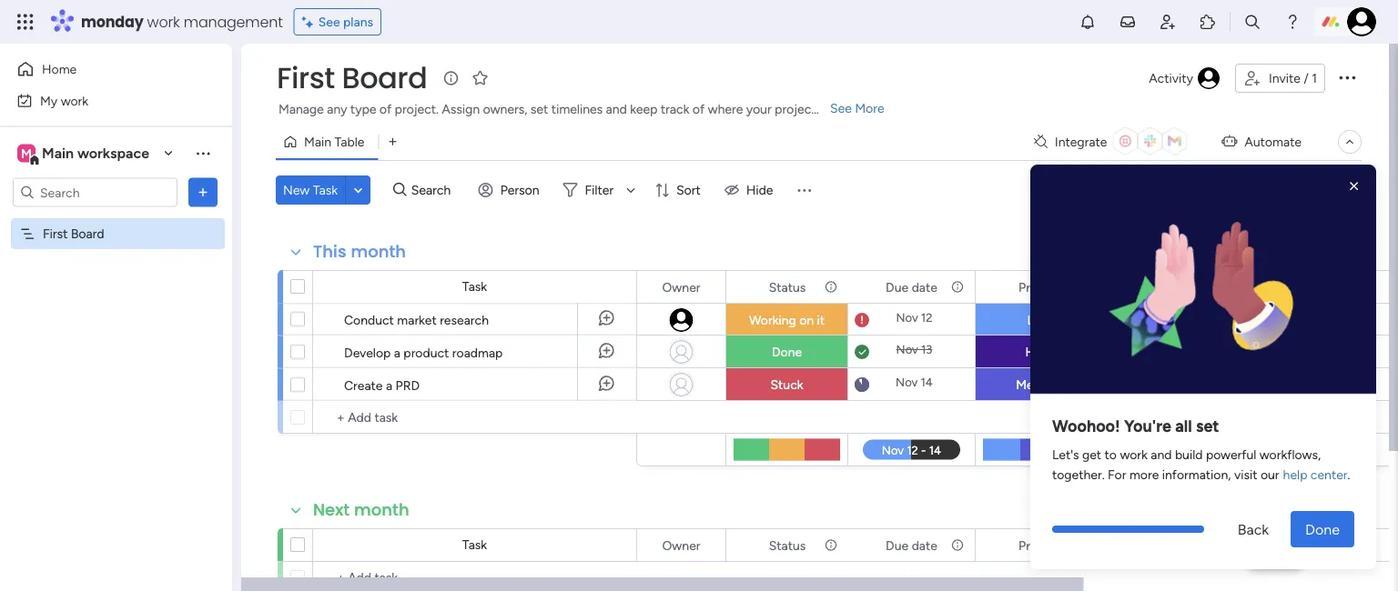 Task type: locate. For each thing, give the bounding box(es) containing it.
2 notes field from the top
[[1145, 536, 1189, 556]]

main right workspace icon
[[42, 145, 74, 162]]

help button
[[1244, 540, 1307, 570]]

1 vertical spatial priority
[[1019, 538, 1060, 554]]

due date for 1st due date field from the bottom of the page
[[886, 538, 938, 554]]

done down working on it
[[772, 345, 802, 360]]

0 vertical spatial priority field
[[1014, 277, 1064, 297]]

0 vertical spatial a
[[394, 345, 400, 361]]

1 vertical spatial see
[[830, 101, 852, 116]]

budget right back
[[1273, 538, 1315, 554]]

research
[[440, 312, 489, 328]]

done up help button
[[1306, 521, 1340, 538]]

hide
[[746, 183, 773, 198]]

working
[[749, 313, 796, 328]]

option
[[0, 218, 232, 221]]

1 horizontal spatial and
[[1151, 447, 1172, 462]]

workspace image
[[17, 143, 36, 163]]

0 horizontal spatial of
[[380, 102, 392, 117]]

0 horizontal spatial main
[[42, 145, 74, 162]]

0 horizontal spatial a
[[386, 378, 392, 393]]

main inside button
[[304, 134, 331, 150]]

my work button
[[11, 86, 196, 115]]

work inside button
[[61, 93, 88, 108]]

invite members image
[[1159, 13, 1177, 31]]

0 horizontal spatial first board
[[43, 226, 104, 242]]

0 vertical spatial due date
[[886, 279, 938, 295]]

2 nov from the top
[[896, 343, 918, 357]]

invite / 1 button
[[1235, 64, 1326, 93]]

search everything image
[[1244, 13, 1262, 31]]

0 horizontal spatial first
[[43, 226, 68, 242]]

workspace
[[77, 145, 149, 162]]

1 vertical spatial due
[[886, 538, 909, 554]]

1 vertical spatial work
[[61, 93, 88, 108]]

1 vertical spatial nov
[[896, 343, 918, 357]]

nov left 14
[[896, 376, 918, 390]]

board
[[342, 58, 427, 98], [71, 226, 104, 242]]

1 vertical spatial priority field
[[1014, 536, 1064, 556]]

1 vertical spatial and
[[1151, 447, 1172, 462]]

help
[[1283, 467, 1308, 482]]

first
[[277, 58, 335, 98], [43, 226, 68, 242]]

2 horizontal spatial work
[[1120, 447, 1148, 462]]

priority field down together.
[[1014, 536, 1064, 556]]

main left table
[[304, 134, 331, 150]]

main for main workspace
[[42, 145, 74, 162]]

nov
[[896, 311, 918, 325], [896, 343, 918, 357], [896, 376, 918, 390]]

see inside see more link
[[830, 101, 852, 116]]

1 vertical spatial month
[[354, 499, 409, 522]]

meeting notes
[[1128, 346, 1205, 361]]

Budget field
[[1269, 277, 1319, 297], [1269, 536, 1319, 556]]

1 vertical spatial due date
[[886, 538, 938, 554]]

1 vertical spatial budget
[[1273, 538, 1315, 554]]

1 vertical spatial task
[[462, 279, 487, 295]]

1 owner field from the top
[[658, 277, 705, 297]]

first board down search in workspace 'field'
[[43, 226, 104, 242]]

0 vertical spatial notes
[[1149, 279, 1184, 295]]

month right next
[[354, 499, 409, 522]]

of right track
[[693, 102, 705, 117]]

status for first status field from the top of the page
[[769, 279, 806, 295]]

month inside field
[[354, 499, 409, 522]]

let's
[[1052, 447, 1079, 462]]

owner
[[662, 279, 701, 295], [662, 538, 701, 554]]

month for next month
[[354, 499, 409, 522]]

2 budget from the top
[[1273, 538, 1315, 554]]

table
[[335, 134, 365, 150]]

nov for low
[[896, 311, 918, 325]]

nov 13
[[896, 343, 933, 357]]

Priority field
[[1014, 277, 1064, 297], [1014, 536, 1064, 556]]

1 priority from the top
[[1019, 279, 1060, 295]]

0 vertical spatial owner field
[[658, 277, 705, 297]]

1 vertical spatial status
[[769, 538, 806, 554]]

priority down together.
[[1019, 538, 1060, 554]]

show board description image
[[440, 69, 462, 87]]

month
[[351, 240, 406, 264], [354, 499, 409, 522]]

status
[[769, 279, 806, 295], [769, 538, 806, 554]]

2 owner from the top
[[662, 538, 701, 554]]

Due date field
[[881, 277, 942, 297], [881, 536, 942, 556]]

2 notes from the top
[[1149, 538, 1184, 554]]

month inside field
[[351, 240, 406, 264]]

hide button
[[717, 176, 784, 205]]

1 vertical spatial notes field
[[1145, 536, 1189, 556]]

main
[[304, 134, 331, 150], [42, 145, 74, 162]]

Owner field
[[658, 277, 705, 297], [658, 536, 705, 556]]

a
[[394, 345, 400, 361], [386, 378, 392, 393]]

ruby anderson image
[[1347, 7, 1377, 36]]

notes down the more
[[1149, 538, 1184, 554]]

0 vertical spatial task
[[313, 183, 338, 198]]

main workspace
[[42, 145, 149, 162]]

0 horizontal spatial see
[[318, 14, 340, 30]]

nov left 13
[[896, 343, 918, 357]]

1 vertical spatial board
[[71, 226, 104, 242]]

task inside new task button
[[313, 183, 338, 198]]

0 vertical spatial set
[[531, 102, 548, 117]]

sort button
[[647, 176, 712, 205]]

1 due date from the top
[[886, 279, 938, 295]]

items
[[1171, 314, 1200, 329]]

due
[[886, 279, 909, 295], [886, 538, 909, 554]]

options image
[[194, 183, 212, 202]]

1 vertical spatial status field
[[764, 536, 811, 556]]

angle down image
[[354, 183, 363, 197]]

done
[[772, 345, 802, 360], [1306, 521, 1340, 538]]

see plans button
[[294, 8, 382, 36]]

12
[[921, 311, 933, 325]]

of right type on the left
[[380, 102, 392, 117]]

1 vertical spatial first
[[43, 226, 68, 242]]

0 vertical spatial priority
[[1019, 279, 1060, 295]]

1 horizontal spatial work
[[147, 11, 180, 32]]

0 vertical spatial due date field
[[881, 277, 942, 297]]

see for see plans
[[318, 14, 340, 30]]

0 vertical spatial notes field
[[1145, 277, 1189, 297]]

0 horizontal spatial board
[[71, 226, 104, 242]]

progress bar
[[1052, 526, 1204, 533]]

medium
[[1016, 377, 1062, 393]]

1 vertical spatial done
[[1306, 521, 1340, 538]]

column information image
[[950, 280, 965, 295], [824, 538, 838, 553], [950, 538, 965, 553]]

1 status from the top
[[769, 279, 806, 295]]

main table button
[[276, 127, 378, 157]]

2 status field from the top
[[764, 536, 811, 556]]

1 of from the left
[[380, 102, 392, 117]]

0 vertical spatial work
[[147, 11, 180, 32]]

1 horizontal spatial a
[[394, 345, 400, 361]]

1 notes from the top
[[1149, 279, 1184, 295]]

month right this
[[351, 240, 406, 264]]

product
[[404, 345, 449, 361]]

on
[[799, 313, 814, 328]]

0 vertical spatial date
[[912, 279, 938, 295]]

roadmap
[[452, 345, 503, 361]]

see left plans
[[318, 14, 340, 30]]

this
[[313, 240, 346, 264]]

Notes field
[[1145, 277, 1189, 297], [1145, 536, 1189, 556]]

first board up type on the left
[[277, 58, 427, 98]]

project.
[[395, 102, 439, 117]]

0 vertical spatial month
[[351, 240, 406, 264]]

board up type on the left
[[342, 58, 427, 98]]

1 budget from the top
[[1273, 279, 1315, 295]]

and up the more
[[1151, 447, 1172, 462]]

priority
[[1019, 279, 1060, 295], [1019, 538, 1060, 554]]

low
[[1027, 313, 1051, 328]]

sort
[[676, 183, 701, 198]]

board inside list box
[[71, 226, 104, 242]]

notes up action items at the bottom
[[1149, 279, 1184, 295]]

meeting
[[1128, 346, 1172, 361]]

2 vertical spatial task
[[462, 538, 487, 553]]

1 vertical spatial set
[[1196, 416, 1220, 436]]

help center .
[[1283, 467, 1350, 482]]

0 vertical spatial due
[[886, 279, 909, 295]]

1 horizontal spatial first
[[277, 58, 335, 98]]

work up the more
[[1120, 447, 1148, 462]]

1 due date field from the top
[[881, 277, 942, 297]]

lottie animation image
[[1031, 172, 1377, 401]]

manage any type of project. assign owners, set timelines and keep track of where your project stands.
[[279, 102, 860, 117]]

task for next month
[[462, 538, 487, 553]]

1 vertical spatial owner field
[[658, 536, 705, 556]]

you're
[[1124, 416, 1172, 436]]

work right monday
[[147, 11, 180, 32]]

type
[[350, 102, 376, 117]]

0 horizontal spatial done
[[772, 345, 802, 360]]

and left 'keep'
[[606, 102, 627, 117]]

2 status from the top
[[769, 538, 806, 554]]

done inside button
[[1306, 521, 1340, 538]]

first board
[[277, 58, 427, 98], [43, 226, 104, 242]]

a left prd
[[386, 378, 392, 393]]

/
[[1304, 71, 1309, 86]]

1 notes field from the top
[[1145, 277, 1189, 297]]

where
[[708, 102, 743, 117]]

invite
[[1269, 71, 1301, 86]]

first down search in workspace 'field'
[[43, 226, 68, 242]]

1 vertical spatial date
[[912, 538, 938, 554]]

0 horizontal spatial work
[[61, 93, 88, 108]]

work for my
[[61, 93, 88, 108]]

work right "my"
[[61, 93, 88, 108]]

0 vertical spatial owner
[[662, 279, 701, 295]]

board down search in workspace 'field'
[[71, 226, 104, 242]]

workspace options image
[[194, 144, 212, 162]]

2 priority from the top
[[1019, 538, 1060, 554]]

date
[[912, 279, 938, 295], [912, 538, 938, 554]]

together.
[[1052, 467, 1105, 482]]

1 vertical spatial owner
[[662, 538, 701, 554]]

notes field down the more
[[1145, 536, 1189, 556]]

1 horizontal spatial of
[[693, 102, 705, 117]]

0 vertical spatial see
[[318, 14, 340, 30]]

v2 overdue deadline image
[[855, 312, 869, 329]]

Status field
[[764, 277, 811, 297], [764, 536, 811, 556]]

+ Add task text field
[[322, 407, 628, 429]]

0 vertical spatial and
[[606, 102, 627, 117]]

a left product at the bottom left of page
[[394, 345, 400, 361]]

notes
[[1149, 279, 1184, 295], [1149, 538, 1184, 554]]

action items
[[1133, 314, 1200, 329]]

first inside list box
[[43, 226, 68, 242]]

notes field up action items at the bottom
[[1145, 277, 1189, 297]]

1 vertical spatial budget field
[[1269, 536, 1319, 556]]

set right owners,
[[531, 102, 548, 117]]

2 vertical spatial work
[[1120, 447, 1148, 462]]

1 horizontal spatial done
[[1306, 521, 1340, 538]]

priority up low
[[1019, 279, 1060, 295]]

priority field up low
[[1014, 277, 1064, 297]]

develop a product roadmap
[[344, 345, 503, 361]]

work
[[147, 11, 180, 32], [61, 93, 88, 108], [1120, 447, 1148, 462]]

let's get to work and build powerful workflows, together. for more information, visit our
[[1052, 447, 1321, 482]]

budget for second budget field from the top
[[1273, 538, 1315, 554]]

13
[[921, 343, 933, 357]]

2 vertical spatial nov
[[896, 376, 918, 390]]

1 horizontal spatial board
[[342, 58, 427, 98]]

0 vertical spatial status field
[[764, 277, 811, 297]]

see left more on the right top of the page
[[830, 101, 852, 116]]

filter
[[585, 183, 614, 198]]

budget
[[1273, 279, 1315, 295], [1273, 538, 1315, 554]]

nov left 12
[[896, 311, 918, 325]]

0 vertical spatial budget field
[[1269, 277, 1319, 297]]

budget up the $100
[[1273, 279, 1315, 295]]

main inside workspace selection element
[[42, 145, 74, 162]]

dapulse integrations image
[[1034, 135, 1048, 149]]

see inside see plans button
[[318, 14, 340, 30]]

1 vertical spatial notes
[[1149, 538, 1184, 554]]

our
[[1261, 467, 1280, 482]]

arrow down image
[[620, 179, 642, 201]]

conduct
[[344, 312, 394, 328]]

1 vertical spatial due date field
[[881, 536, 942, 556]]

1 owner from the top
[[662, 279, 701, 295]]

visit
[[1234, 467, 1258, 482]]

select product image
[[16, 13, 35, 31]]

$1,600
[[1275, 439, 1314, 454]]

0 vertical spatial board
[[342, 58, 427, 98]]

due date for first due date field from the top of the page
[[886, 279, 938, 295]]

1 horizontal spatial first board
[[277, 58, 427, 98]]

0 vertical spatial budget
[[1273, 279, 1315, 295]]

close image
[[1346, 178, 1364, 196]]

set right all
[[1196, 416, 1220, 436]]

1 nov from the top
[[896, 311, 918, 325]]

This month field
[[309, 240, 411, 264]]

1 vertical spatial first board
[[43, 226, 104, 242]]

1 horizontal spatial see
[[830, 101, 852, 116]]

filter button
[[556, 176, 642, 205]]

1 horizontal spatial main
[[304, 134, 331, 150]]

integrate
[[1055, 134, 1107, 150]]

get
[[1082, 447, 1102, 462]]

due date
[[886, 279, 938, 295], [886, 538, 938, 554]]

1 vertical spatial a
[[386, 378, 392, 393]]

nov 12
[[896, 311, 933, 325]]

0 vertical spatial nov
[[896, 311, 918, 325]]

apps image
[[1199, 13, 1217, 31]]

first up manage
[[277, 58, 335, 98]]

work inside let's get to work and build powerful workflows, together. for more information, visit our
[[1120, 447, 1148, 462]]

notes
[[1175, 346, 1205, 361]]

0 vertical spatial status
[[769, 279, 806, 295]]

collapse board header image
[[1343, 135, 1357, 149]]

1 budget field from the top
[[1269, 277, 1319, 297]]

2 due date from the top
[[886, 538, 938, 554]]

automate
[[1245, 134, 1302, 150]]

0 horizontal spatial and
[[606, 102, 627, 117]]



Task type: describe. For each thing, give the bounding box(es) containing it.
inbox image
[[1119, 13, 1137, 31]]

back
[[1238, 521, 1269, 538]]

month for this month
[[351, 240, 406, 264]]

home button
[[11, 55, 196, 84]]

Search in workspace field
[[38, 182, 152, 203]]

see plans
[[318, 14, 373, 30]]

and inside let's get to work and build powerful workflows, together. for more information, visit our
[[1151, 447, 1172, 462]]

workspace selection element
[[17, 142, 152, 166]]

1 status field from the top
[[764, 277, 811, 297]]

activity
[[1149, 71, 1193, 86]]

v2 search image
[[393, 180, 407, 201]]

next
[[313, 499, 350, 522]]

any
[[327, 102, 347, 117]]

1 horizontal spatial set
[[1196, 416, 1220, 436]]

manage
[[279, 102, 324, 117]]

back button
[[1223, 512, 1284, 548]]

help center link
[[1283, 465, 1348, 484]]

0 vertical spatial first board
[[277, 58, 427, 98]]

next month
[[313, 499, 409, 522]]

task for this month
[[462, 279, 487, 295]]

$1,600 sum
[[1275, 439, 1314, 464]]

create
[[344, 378, 383, 393]]

2 due from the top
[[886, 538, 909, 554]]

activity button
[[1142, 64, 1228, 93]]

timelines
[[552, 102, 603, 117]]

add view image
[[389, 135, 396, 149]]

new task
[[283, 183, 338, 198]]

menu image
[[795, 181, 813, 199]]

3 nov from the top
[[896, 376, 918, 390]]

Next month field
[[309, 499, 414, 523]]

person button
[[471, 176, 550, 205]]

create a prd
[[344, 378, 420, 393]]

help image
[[1284, 13, 1302, 31]]

assign
[[442, 102, 480, 117]]

woohoo!
[[1052, 416, 1120, 436]]

other
[[1151, 379, 1182, 393]]

new task button
[[276, 176, 345, 205]]

0 vertical spatial done
[[772, 345, 802, 360]]

high
[[1026, 345, 1053, 360]]

$100
[[1281, 314, 1307, 328]]

1
[[1312, 71, 1317, 86]]

main table
[[304, 134, 365, 150]]

powerful
[[1206, 447, 1257, 462]]

see for see more
[[830, 101, 852, 116]]

2 date from the top
[[912, 538, 938, 554]]

keep
[[630, 102, 658, 117]]

help
[[1259, 545, 1292, 564]]

more
[[1130, 467, 1159, 482]]

woohoo! you're all set
[[1052, 416, 1220, 436]]

notifications image
[[1079, 13, 1097, 31]]

a for develop
[[394, 345, 400, 361]]

main for main table
[[304, 134, 331, 150]]

first board list box
[[0, 215, 232, 495]]

v2 done deadline image
[[855, 344, 869, 361]]

status for 2nd status field
[[769, 538, 806, 554]]

to
[[1105, 447, 1117, 462]]

First Board field
[[272, 58, 432, 98]]

first board inside list box
[[43, 226, 104, 242]]

information,
[[1162, 467, 1231, 482]]

see more
[[830, 101, 885, 116]]

budget for first budget field from the top of the page
[[1273, 279, 1315, 295]]

track
[[661, 102, 690, 117]]

see more link
[[828, 99, 886, 117]]

sum
[[1284, 451, 1304, 464]]

.
[[1348, 467, 1350, 482]]

plans
[[343, 14, 373, 30]]

1 due from the top
[[886, 279, 909, 295]]

1 priority field from the top
[[1014, 277, 1064, 297]]

2 budget field from the top
[[1269, 536, 1319, 556]]

a for create
[[386, 378, 392, 393]]

owner for 2nd owner field from the bottom
[[662, 279, 701, 295]]

owner for first owner field from the bottom
[[662, 538, 701, 554]]

0 horizontal spatial set
[[531, 102, 548, 117]]

all
[[1176, 416, 1192, 436]]

home
[[42, 61, 77, 77]]

prd
[[396, 378, 420, 393]]

for
[[1108, 467, 1127, 482]]

2 of from the left
[[693, 102, 705, 117]]

$1,000
[[1276, 345, 1313, 360]]

it
[[817, 313, 825, 328]]

autopilot image
[[1222, 130, 1238, 153]]

project
[[775, 102, 816, 117]]

monday work management
[[81, 11, 283, 32]]

add to favorites image
[[471, 69, 489, 87]]

stuck
[[771, 377, 803, 393]]

nov for done
[[896, 343, 918, 357]]

stands.
[[819, 102, 860, 117]]

options image
[[1336, 66, 1358, 88]]

nov 14
[[896, 376, 933, 390]]

my
[[40, 93, 58, 108]]

working on it
[[749, 313, 825, 328]]

person
[[500, 183, 539, 198]]

invite / 1
[[1269, 71, 1317, 86]]

2 due date field from the top
[[881, 536, 942, 556]]

workflows,
[[1260, 447, 1321, 462]]

owners,
[[483, 102, 528, 117]]

2 owner field from the top
[[658, 536, 705, 556]]

Search field
[[407, 178, 461, 203]]

column information image
[[824, 280, 838, 295]]

new
[[283, 183, 310, 198]]

monday
[[81, 11, 143, 32]]

0 vertical spatial first
[[277, 58, 335, 98]]

management
[[184, 11, 283, 32]]

your
[[746, 102, 772, 117]]

more
[[855, 101, 885, 116]]

m
[[21, 146, 32, 161]]

build
[[1175, 447, 1203, 462]]

conduct market research
[[344, 312, 489, 328]]

1 date from the top
[[912, 279, 938, 295]]

lottie animation element
[[1031, 165, 1377, 401]]

work for monday
[[147, 11, 180, 32]]

action
[[1133, 314, 1168, 329]]

2 priority field from the top
[[1014, 536, 1064, 556]]

center
[[1311, 467, 1348, 482]]



Task type: vqa. For each thing, say whether or not it's contained in the screenshot.
middle Automations IMAGE
no



